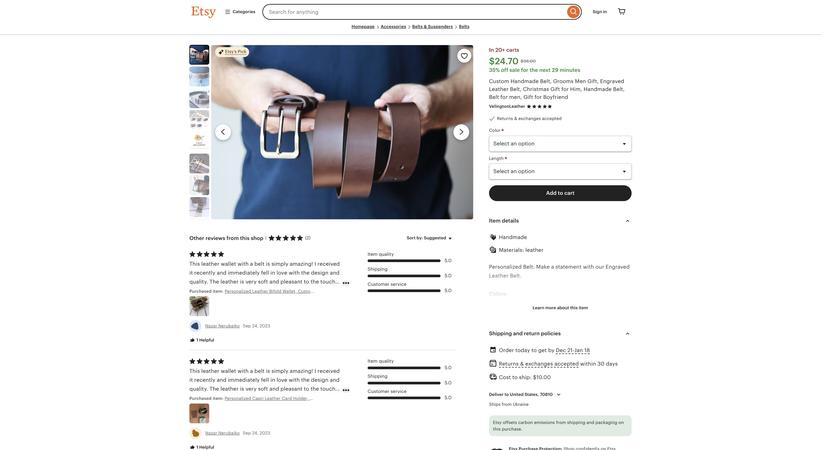 Task type: vqa. For each thing, say whether or not it's contained in the screenshot.
Gift
yes



Task type: locate. For each thing, give the bounding box(es) containing it.
item for first the view details of this review photo by nazar nerubaiko from the bottom
[[368, 359, 378, 364]]

menu bar containing homepage
[[191, 24, 630, 35]]

from right reviews
[[227, 235, 239, 241]]

to inside dropdown button
[[505, 392, 509, 397]]

-
[[489, 300, 491, 306], [489, 327, 491, 333], [489, 336, 491, 342]]

0 vertical spatial quality
[[379, 252, 394, 257]]

2 vertical spatial -
[[489, 336, 491, 342]]

1 vertical spatial engraved
[[606, 264, 630, 270]]

this down the etsy
[[493, 427, 501, 432]]

1 vertical spatial nazar
[[205, 431, 217, 436]]

(4
[[537, 399, 542, 405]]

1 vertical spatial shipping
[[489, 331, 512, 337]]

1 service from the top
[[391, 282, 406, 287]]

2 belt from the top
[[489, 390, 499, 396]]

1 vertical spatial view details of this review photo by nazar nerubaiko image
[[189, 404, 209, 424]]

from
[[227, 235, 239, 241], [502, 402, 512, 407], [556, 420, 566, 425]]

engraved right gift, at the top of the page
[[600, 78, 624, 85]]

gift,
[[587, 78, 599, 85]]

&
[[424, 24, 427, 29], [514, 116, 517, 121], [520, 361, 524, 367]]

purchased item: for first the view details of this review photo by nazar nerubaiko from the bottom
[[189, 396, 225, 401]]

custom handmade belt grooms men gift engraved leather belt image 4 image
[[189, 110, 209, 130]]

exchanges for returns & exchanges accepted
[[518, 116, 541, 121]]

0 vertical spatial view details of this review photo by nazar nerubaiko image
[[189, 297, 209, 316]]

5 5.0 from the top
[[445, 380, 451, 386]]

2 1 helpful button from the top
[[184, 442, 219, 450]]

0 vertical spatial 1
[[196, 338, 198, 343]]

1 vertical spatial belt
[[489, 390, 499, 396]]

off
[[501, 67, 508, 73]]

sign
[[593, 9, 602, 14]]

Search for anything text field
[[262, 4, 566, 20]]

for up the velingtonleather at the right top of the page
[[500, 94, 508, 100]]

birthdays.
[[489, 372, 515, 378]]

and down valentine's/thanks
[[598, 363, 607, 369]]

1 vertical spatial accepted
[[554, 361, 579, 367]]

men, up the year,
[[562, 354, 575, 360]]

0 vertical spatial &
[[424, 24, 427, 29]]

0 vertical spatial 24,
[[252, 324, 258, 329]]

1 vertical spatial exchanges
[[525, 361, 553, 367]]

2 - from the top
[[489, 327, 491, 333]]

& for returns & exchanges accepted
[[514, 116, 517, 121]]

None search field
[[262, 4, 582, 20]]

grooms inside ideal for: grooms men, best men, valentine's/thanks giving/father's day, new year, christmas, and birthdays.
[[513, 354, 534, 360]]

nazar nerubaiko sep 24, 2023 for first the view details of this review photo by nazar nerubaiko from the bottom's 1 helpful button
[[205, 431, 270, 436]]

0 vertical spatial from
[[227, 235, 239, 241]]

accessories link
[[381, 24, 406, 29]]

& down velingtonleather link
[[514, 116, 517, 121]]

0 vertical spatial item quality
[[368, 252, 394, 257]]

1 vertical spatial nazar nerubaiko link
[[205, 431, 240, 436]]

inches down the states,
[[518, 399, 535, 405]]

1 vertical spatial leather
[[489, 273, 509, 279]]

21-
[[567, 348, 574, 354]]

1 vertical spatial helpful
[[199, 445, 214, 450]]

belts for belts link
[[459, 24, 469, 29]]

learn
[[533, 306, 544, 311]]

menu bar
[[191, 24, 630, 35]]

0 vertical spatial sep
[[243, 324, 251, 329]]

in
[[603, 9, 607, 14]]

shipping
[[368, 267, 388, 272], [489, 331, 512, 337], [368, 374, 388, 379]]

0 vertical spatial 1 helpful
[[195, 338, 214, 343]]

1 vertical spatial 1 helpful button
[[184, 442, 219, 450]]

1 vertical spatial quality
[[379, 359, 394, 364]]

24, for first the view details of this review photo by nazar nerubaiko from the bottom
[[252, 431, 258, 436]]

1 vertical spatial nerubaiko
[[218, 431, 240, 436]]

to inside button
[[558, 190, 563, 196]]

sort by: suggested
[[407, 236, 446, 241]]

sign in
[[593, 9, 607, 14]]

0 vertical spatial nazar
[[205, 324, 217, 329]]

men, up new
[[535, 354, 548, 360]]

0 vertical spatial handmade
[[511, 78, 539, 85]]

handmade down gift, at the top of the page
[[584, 86, 612, 92]]

this left shop at the left of page
[[240, 235, 249, 241]]

nazar nerubaiko link for 1 helpful button corresponding to 1st the view details of this review photo by nazar nerubaiko from the top of the page
[[205, 324, 240, 329]]

2 belts from the left
[[459, 24, 469, 29]]

1 24, from the top
[[252, 324, 258, 329]]

leather
[[489, 86, 509, 92], [489, 273, 509, 279]]

1 sep from the top
[[243, 324, 251, 329]]

ideal for: grooms men, best men, valentine's/thanks giving/father's day, new year, christmas, and birthdays.
[[489, 354, 624, 378]]

1 belts from the left
[[412, 24, 423, 29]]

0 horizontal spatial grooms
[[513, 354, 534, 360]]

1 vertical spatial item quality
[[368, 359, 394, 364]]

2 helpful from the top
[[199, 445, 214, 450]]

etsy's pick button
[[215, 47, 249, 57]]

1 vertical spatial this
[[570, 306, 578, 311]]

engraved right our on the right of the page
[[606, 264, 630, 270]]

to for united
[[505, 392, 509, 397]]

1 nazar nerubaiko link from the top
[[205, 324, 240, 329]]

1 vertical spatial customer service
[[368, 389, 406, 394]]

item
[[489, 218, 501, 224], [368, 252, 378, 257], [368, 359, 378, 364]]

purchased
[[189, 289, 212, 294], [189, 396, 212, 401]]

0 vertical spatial purchased
[[189, 289, 212, 294]]

purchased item: for 1st the view details of this review photo by nazar nerubaiko from the top of the page
[[189, 289, 225, 294]]

1 vertical spatial gift
[[523, 94, 533, 100]]

exchanges down get
[[525, 361, 553, 367]]

1 purchased item: from the top
[[189, 289, 225, 294]]

3 5.0 from the top
[[445, 288, 451, 294]]

from up the available
[[502, 402, 512, 407]]

belts right the suspenders
[[459, 24, 469, 29]]

returns & exchanges accepted button
[[499, 359, 579, 369]]

1 leather from the top
[[489, 86, 509, 92]]

statement
[[555, 264, 582, 270]]

item for 1st the view details of this review photo by nazar nerubaiko from the top of the page
[[368, 252, 378, 257]]

0 vertical spatial customer service
[[368, 282, 406, 287]]

0 vertical spatial purchased item:
[[189, 289, 225, 294]]

1 nazar nerubaiko sep 24, 2023 from the top
[[205, 324, 270, 329]]

2 item quality from the top
[[368, 359, 394, 364]]

1 vertical spatial nazar nerubaiko sep 24, 2023
[[205, 431, 270, 436]]

3 - from the top
[[489, 336, 491, 342]]

from inside etsy offsets carbon emissions from shipping and packaging on this purchase.
[[556, 420, 566, 425]]

1 horizontal spatial this
[[493, 427, 501, 432]]

red
[[492, 327, 502, 333]]

belts link
[[459, 24, 469, 29]]

add to cart
[[546, 190, 574, 196]]

banner
[[180, 0, 641, 24]]

sep
[[243, 324, 251, 329], [243, 431, 251, 436]]

1 item quality from the top
[[368, 252, 394, 257]]

0 vertical spatial customer
[[368, 282, 389, 287]]

2 horizontal spatial &
[[520, 361, 524, 367]]

1 helpful button
[[184, 335, 219, 347], [184, 442, 219, 450]]

2 1 from the top
[[196, 445, 198, 450]]

0 vertical spatial accepted
[[542, 116, 562, 121]]

inches
[[518, 399, 535, 405], [497, 417, 514, 423], [497, 425, 514, 432], [497, 434, 514, 441], [497, 443, 514, 450]]

30
[[597, 361, 604, 367]]

1 helpful from the top
[[199, 338, 214, 343]]

ukraine
[[513, 402, 529, 407]]

purchased item:
[[189, 289, 225, 294], [189, 396, 225, 401]]

2 1 helpful from the top
[[195, 445, 214, 450]]

1 vertical spatial 1
[[196, 445, 198, 450]]

2 customer service from the top
[[368, 389, 406, 394]]

0 horizontal spatial and
[[513, 331, 523, 337]]

custom handmade belt grooms men gift engraved leather belt image 7 image
[[189, 176, 209, 195]]

belt up the velingtonleather at the right top of the page
[[489, 94, 499, 100]]

2 2023 from the top
[[260, 431, 270, 436]]

0 vertical spatial this
[[240, 235, 249, 241]]

centimeters)
[[524, 417, 557, 423], [525, 425, 558, 432], [524, 434, 557, 441], [526, 443, 558, 450]]

0 vertical spatial nerubaiko
[[218, 324, 240, 329]]

gift down christmas
[[523, 94, 533, 100]]

1 vertical spatial -
[[489, 327, 491, 333]]

1 vertical spatial service
[[391, 389, 406, 394]]

policies
[[541, 331, 561, 337]]

1 helpful
[[195, 338, 214, 343], [195, 445, 214, 450]]

exchanges down the velingtonleather at the right top of the page
[[518, 116, 541, 121]]

0 vertical spatial -
[[489, 300, 491, 306]]

the
[[530, 67, 538, 73]]

cost
[[499, 374, 511, 381]]

1 vertical spatial customer
[[368, 389, 389, 394]]

men,
[[509, 94, 522, 100]]

1 vertical spatial &
[[514, 116, 517, 121]]

1 view details of this review photo by nazar nerubaiko image from the top
[[189, 297, 209, 316]]

0 vertical spatial item
[[489, 218, 501, 224]]

0 vertical spatial grooms
[[553, 78, 573, 85]]

states,
[[525, 392, 539, 397]]

0 vertical spatial exchanges
[[518, 116, 541, 121]]

1 1 helpful from the top
[[195, 338, 214, 343]]

2 vertical spatial from
[[556, 420, 566, 425]]

1 vertical spatial returns
[[499, 361, 519, 367]]

purchased for 1st the view details of this review photo by nazar nerubaiko from the top of the page
[[189, 289, 212, 294]]

1 horizontal spatial &
[[514, 116, 517, 121]]

2 nazar nerubaiko link from the top
[[205, 431, 240, 436]]

4 5.0 from the top
[[445, 365, 451, 371]]

make
[[536, 264, 550, 270]]

70810
[[540, 392, 553, 397]]

1 helpful button for first the view details of this review photo by nazar nerubaiko from the bottom
[[184, 442, 219, 450]]

1 horizontal spatial belts
[[459, 24, 469, 29]]

24, for 1st the view details of this review photo by nazar nerubaiko from the top of the page
[[252, 324, 258, 329]]

carts
[[506, 47, 519, 53]]

0 vertical spatial 2023
[[260, 324, 270, 329]]

belt.
[[510, 273, 522, 279]]

1 for 1st the view details of this review photo by nazar nerubaiko from the top of the page
[[196, 338, 198, 343]]

2 horizontal spatial this
[[570, 306, 578, 311]]

1 horizontal spatial gift
[[550, 86, 560, 92]]

2 customer from the top
[[368, 389, 389, 394]]

1 belt from the top
[[489, 94, 499, 100]]

inches down offsets
[[497, 425, 514, 432]]

grooms down minutes
[[553, 78, 573, 85]]

1 1 helpful button from the top
[[184, 335, 219, 347]]

handmade up christmas
[[511, 78, 539, 85]]

banner containing categories
[[180, 0, 641, 24]]

to for ship:
[[512, 374, 518, 381]]

gift up the boyfriend on the right top of the page
[[550, 86, 560, 92]]

0 vertical spatial engraved
[[600, 78, 624, 85]]

returns & exchanges accepted within 30 days
[[499, 361, 618, 367]]

return
[[524, 331, 540, 337]]

0 horizontal spatial this
[[240, 235, 249, 241]]

1 purchased from the top
[[189, 289, 212, 294]]

best
[[549, 354, 560, 360]]

belt up width:
[[489, 390, 499, 396]]

2 purchased item: from the top
[[189, 396, 225, 401]]

1 vertical spatial sep
[[243, 431, 251, 436]]

nazar nerubaiko sep 24, 2023
[[205, 324, 270, 329], [205, 431, 270, 436]]

0 vertical spatial nazar nerubaiko link
[[205, 324, 240, 329]]

cart
[[564, 190, 574, 196]]

returns down for:
[[499, 361, 519, 367]]

2 vertical spatial item
[[368, 359, 378, 364]]

belt specifications: width: 1.57 inches (4 cm). available sizes: 32 inches (81 centimeters) 34 inches (86 centimeters) 36 inches (91 centimeters) 38 inches (96 centimeters)
[[489, 390, 558, 450]]

today
[[515, 348, 530, 354]]

accepted down the boyfriend on the right top of the page
[[542, 116, 562, 121]]

1 vertical spatial item
[[368, 252, 378, 257]]

1 helpful button for 1st the view details of this review photo by nazar nerubaiko from the top of the page
[[184, 335, 219, 347]]

1
[[196, 338, 198, 343], [196, 445, 198, 450]]

belt inside belt specifications: width: 1.57 inches (4 cm). available sizes: 32 inches (81 centimeters) 34 inches (86 centimeters) 36 inches (91 centimeters) 38 inches (96 centimeters)
[[489, 390, 499, 396]]

belts
[[412, 24, 423, 29], [459, 24, 469, 29]]

2 horizontal spatial and
[[598, 363, 607, 369]]

accepted down 'best'
[[554, 361, 579, 367]]

returns & exchanges accepted
[[497, 116, 562, 121]]

2 nazar from the top
[[205, 431, 217, 436]]

- down colors:
[[489, 300, 491, 306]]

shipping inside dropdown button
[[489, 331, 512, 337]]

and right shipping
[[586, 420, 594, 425]]

0 vertical spatial nazar nerubaiko sep 24, 2023
[[205, 324, 270, 329]]

custom handmade belt grooms men gift engraved leather belt image 6 image
[[189, 154, 209, 174]]

1 nazar from the top
[[205, 324, 217, 329]]

this inside learn more about this item dropdown button
[[570, 306, 578, 311]]

1 2023 from the top
[[260, 324, 270, 329]]

view details of this review photo by nazar nerubaiko image
[[189, 297, 209, 316], [189, 404, 209, 424]]

custom handmade belt grooms men gift engraved leather belt image 1 image
[[211, 45, 473, 220], [190, 46, 209, 64]]

carbon
[[518, 420, 533, 425]]

and left the return
[[513, 331, 523, 337]]

1 - from the top
[[489, 300, 491, 306]]

1 horizontal spatial custom handmade belt grooms men gift engraved leather belt image 1 image
[[211, 45, 473, 220]]

2 vertical spatial this
[[493, 427, 501, 432]]

ships
[[489, 402, 501, 407]]

0 vertical spatial item:
[[213, 289, 223, 294]]

1 customer service from the top
[[368, 282, 406, 287]]

item quality
[[368, 252, 394, 257], [368, 359, 394, 364]]

0 vertical spatial leather
[[489, 86, 509, 92]]

1 vertical spatial item:
[[213, 396, 223, 401]]

1 1 from the top
[[196, 338, 198, 343]]

returns for returns & exchanges accepted within 30 days
[[499, 361, 519, 367]]

to up the 1.57
[[505, 392, 509, 397]]

returns down the velingtonleather at the right top of the page
[[497, 116, 513, 121]]

2 24, from the top
[[252, 431, 258, 436]]

from left shipping
[[556, 420, 566, 425]]

1 horizontal spatial grooms
[[553, 78, 573, 85]]

leather down "custom"
[[489, 86, 509, 92]]

materials: leather
[[499, 247, 543, 253]]

2 quality from the top
[[379, 359, 394, 364]]

2 leather from the top
[[489, 273, 509, 279]]

0 vertical spatial service
[[391, 282, 406, 287]]

& left the suspenders
[[424, 24, 427, 29]]

1 men, from the left
[[535, 354, 548, 360]]

1 vertical spatial from
[[502, 402, 512, 407]]

0 horizontal spatial belts
[[412, 24, 423, 29]]

customer for 1st the view details of this review photo by nazar nerubaiko from the top of the page
[[368, 282, 389, 287]]

(81
[[515, 417, 523, 423]]

custom handmade belt, grooms men gift, engraved leather belt, christmas gift for him, handmade belt, belt for men, gift for boyfriend
[[489, 78, 625, 100]]

grooms up day,
[[513, 354, 534, 360]]

this for item
[[570, 306, 578, 311]]

homepage
[[352, 24, 375, 29]]

to left 'cart'
[[558, 190, 563, 196]]

learn more about this item
[[533, 306, 588, 311]]

32
[[489, 417, 495, 423]]

belts for belts & suspenders
[[412, 24, 423, 29]]

men,
[[535, 354, 548, 360], [562, 354, 575, 360]]

29
[[552, 67, 558, 73]]

- left black
[[489, 336, 491, 342]]

nazar nerubaiko link for first the view details of this review photo by nazar nerubaiko from the bottom's 1 helpful button
[[205, 431, 240, 436]]

& left day,
[[520, 361, 524, 367]]

helpful
[[199, 338, 214, 343], [199, 445, 214, 450]]

0 vertical spatial belt
[[489, 94, 499, 100]]

day,
[[530, 363, 540, 369]]

2 purchased from the top
[[189, 396, 212, 401]]

custom handmade belt grooms men gift engraved leather belt image 8 image
[[189, 197, 209, 217]]

35% off sale for the next 29 minutes
[[489, 67, 580, 73]]

2 vertical spatial shipping
[[368, 374, 388, 379]]

velingtonleather link
[[489, 104, 525, 109]]

2023 for nazar nerubaiko link associated with 1 helpful button corresponding to 1st the view details of this review photo by nazar nerubaiko from the top of the page
[[260, 324, 270, 329]]

0 horizontal spatial &
[[424, 24, 427, 29]]

returns
[[497, 116, 513, 121], [499, 361, 519, 367]]

1 vertical spatial purchased
[[189, 396, 212, 401]]

1 vertical spatial and
[[598, 363, 607, 369]]

- left red
[[489, 327, 491, 333]]

0 vertical spatial helpful
[[199, 338, 214, 343]]

sizes:
[[514, 408, 529, 414]]

$24.70
[[489, 56, 519, 66]]

service
[[391, 282, 406, 287], [391, 389, 406, 394]]

engraved
[[600, 78, 624, 85], [606, 264, 630, 270]]

1 horizontal spatial men,
[[562, 354, 575, 360]]

1 vertical spatial 24,
[[252, 431, 258, 436]]

1 customer from the top
[[368, 282, 389, 287]]

details
[[502, 218, 519, 224]]

gift
[[550, 86, 560, 92], [523, 94, 533, 100]]

exchanges
[[518, 116, 541, 121], [525, 361, 553, 367]]

0 vertical spatial gift
[[550, 86, 560, 92]]

black
[[492, 336, 506, 342]]

0 horizontal spatial men,
[[535, 354, 548, 360]]

1 vertical spatial purchased item:
[[189, 396, 225, 401]]

next
[[539, 67, 551, 73]]

leather down "personalized"
[[489, 273, 509, 279]]

this left item
[[570, 306, 578, 311]]

2 vertical spatial and
[[586, 420, 594, 425]]

2 vertical spatial &
[[520, 361, 524, 367]]

united
[[510, 392, 524, 397]]

more
[[545, 306, 556, 311]]

handmade up materials: at the right bottom of page
[[499, 234, 527, 240]]

2 horizontal spatial from
[[556, 420, 566, 425]]

to right the cost
[[512, 374, 518, 381]]

accepted for returns & exchanges accepted
[[542, 116, 562, 121]]

1 horizontal spatial and
[[586, 420, 594, 425]]

1 vertical spatial grooms
[[513, 354, 534, 360]]

available
[[489, 408, 512, 414]]

0 vertical spatial 1 helpful button
[[184, 335, 219, 347]]

|
[[265, 236, 266, 241]]

for left him,
[[561, 86, 569, 92]]

item inside dropdown button
[[489, 218, 501, 224]]

2 nazar nerubaiko sep 24, 2023 from the top
[[205, 431, 270, 436]]

0 vertical spatial shipping
[[368, 267, 388, 272]]

belts down search for anything text field
[[412, 24, 423, 29]]

belt
[[489, 94, 499, 100], [489, 390, 499, 396]]



Task type: describe. For each thing, give the bounding box(es) containing it.
- red - black
[[489, 327, 506, 342]]

inches right 38
[[497, 443, 514, 450]]

dec 21-jan 18 button
[[556, 346, 590, 356]]

width:
[[489, 399, 506, 405]]

1 horizontal spatial from
[[502, 402, 512, 407]]

categories button
[[220, 6, 260, 18]]

20+
[[495, 47, 505, 53]]

grooms inside custom handmade belt, grooms men gift, engraved leather belt, christmas gift for him, handmade belt, belt for men, gift for boyfriend
[[553, 78, 573, 85]]

reviews
[[206, 235, 225, 241]]

(86
[[515, 425, 524, 432]]

deliver
[[489, 392, 504, 397]]

35%
[[489, 67, 500, 73]]

cognac
[[492, 300, 512, 306]]

18
[[584, 348, 590, 354]]

personalized belt: make a statement with our engraved leather belt.
[[489, 264, 630, 279]]

jan
[[574, 348, 583, 354]]

2023 for first the view details of this review photo by nazar nerubaiko from the bottom's 1 helpful button's nazar nerubaiko link
[[260, 431, 270, 436]]

item quality for 1st the view details of this review photo by nazar nerubaiko from the top of the page
[[368, 252, 394, 257]]

etsy
[[493, 420, 502, 425]]

2 5.0 from the top
[[445, 273, 451, 278]]

cm).
[[543, 399, 555, 405]]

materials:
[[499, 247, 524, 253]]

colors: - cognac
[[489, 291, 512, 306]]

leather inside personalized belt: make a statement with our engraved leather belt.
[[489, 273, 509, 279]]

shipping and return policies button
[[483, 326, 638, 342]]

custom handmade belt grooms men gift engraved leather belt image 3 image
[[189, 88, 209, 108]]

2 item: from the top
[[213, 396, 223, 401]]

this inside etsy offsets carbon emissions from shipping and packaging on this purchase.
[[493, 427, 501, 432]]

10.00
[[536, 374, 551, 381]]

(91
[[516, 434, 523, 441]]

about
[[557, 306, 569, 311]]

0 horizontal spatial gift
[[523, 94, 533, 100]]

2 service from the top
[[391, 389, 406, 394]]

deliver to united states, 70810
[[489, 392, 553, 397]]

$
[[533, 374, 536, 381]]

nazar nerubaiko sep 24, 2023 for 1 helpful button corresponding to 1st the view details of this review photo by nazar nerubaiko from the top of the page
[[205, 324, 270, 329]]

nazar for first the view details of this review photo by nazar nerubaiko from the bottom
[[205, 431, 217, 436]]

for left the
[[521, 67, 528, 73]]

none search field inside banner
[[262, 4, 582, 20]]

customer for first the view details of this review photo by nazar nerubaiko from the bottom
[[368, 389, 389, 394]]

velingtonleather
[[489, 104, 525, 109]]

1 nerubaiko from the top
[[218, 324, 240, 329]]

1 vertical spatial handmade
[[584, 86, 612, 92]]

suggested
[[424, 236, 446, 241]]

packaging
[[595, 420, 617, 425]]

other
[[189, 235, 204, 241]]

item quality for first the view details of this review photo by nazar nerubaiko from the bottom
[[368, 359, 394, 364]]

to for cart
[[558, 190, 563, 196]]

on
[[618, 420, 624, 425]]

item details
[[489, 218, 519, 224]]

within
[[580, 361, 596, 367]]

engraved inside personalized belt: make a statement with our engraved leather belt.
[[606, 264, 630, 270]]

& for returns & exchanges accepted within 30 days
[[520, 361, 524, 367]]

with
[[583, 264, 594, 270]]

shipping and return policies
[[489, 331, 561, 337]]

other reviews from this shop
[[189, 235, 263, 241]]

and inside ideal for: grooms men, best men, valentine's/thanks giving/father's day, new year, christmas, and birthdays.
[[598, 363, 607, 369]]

1 horizontal spatial belt,
[[540, 78, 552, 85]]

colors:
[[489, 291, 507, 297]]

inches down the available
[[497, 417, 514, 423]]

2 horizontal spatial belt,
[[613, 86, 625, 92]]

order
[[499, 348, 514, 354]]

custom handmade belt grooms men gift engraved leather belt image 5 image
[[189, 132, 209, 152]]

returns for returns & exchanges accepted
[[497, 116, 513, 121]]

year,
[[555, 363, 567, 369]]

accepted for returns & exchanges accepted within 30 days
[[554, 361, 579, 367]]

engraved inside custom handmade belt, grooms men gift, engraved leather belt, christmas gift for him, handmade belt, belt for men, gift for boyfriend
[[600, 78, 624, 85]]

inches down the purchase.
[[497, 434, 514, 441]]

0 horizontal spatial custom handmade belt grooms men gift engraved leather belt image 1 image
[[190, 46, 209, 64]]

shipping for first the view details of this review photo by nazar nerubaiko from the bottom
[[368, 374, 388, 379]]

by
[[548, 348, 554, 354]]

ideal
[[489, 354, 502, 360]]

item
[[579, 306, 588, 311]]

ship:
[[519, 374, 532, 381]]

helpful for first the view details of this review photo by nazar nerubaiko from the bottom's 1 helpful button's nazar nerubaiko link
[[199, 445, 214, 450]]

a
[[551, 264, 554, 270]]

1 item: from the top
[[213, 289, 223, 294]]

for:
[[503, 354, 512, 360]]

1 for first the view details of this review photo by nazar nerubaiko from the bottom
[[196, 445, 198, 450]]

to left get
[[531, 348, 537, 354]]

1 quality from the top
[[379, 252, 394, 257]]

belt:
[[523, 264, 535, 270]]

offsets
[[503, 420, 517, 425]]

by:
[[417, 236, 423, 241]]

sale
[[510, 67, 520, 73]]

length
[[489, 156, 505, 161]]

& for belts & suspenders
[[424, 24, 427, 29]]

item details button
[[483, 213, 638, 229]]

minutes
[[560, 67, 580, 73]]

sort by: suggested button
[[402, 231, 459, 245]]

christmas
[[523, 86, 549, 92]]

belt inside custom handmade belt, grooms men gift, engraved leather belt, christmas gift for him, handmade belt, belt for men, gift for boyfriend
[[489, 94, 499, 100]]

purchased for first the view details of this review photo by nazar nerubaiko from the bottom
[[189, 396, 212, 401]]

leather inside custom handmade belt, grooms men gift, engraved leather belt, christmas gift for him, handmade belt, belt for men, gift for boyfriend
[[489, 86, 509, 92]]

him,
[[570, 86, 582, 92]]

men
[[575, 78, 586, 85]]

etsy's pick
[[225, 49, 246, 54]]

etsy's
[[225, 49, 237, 54]]

this for shop
[[240, 235, 249, 241]]

- inside colors: - cognac
[[489, 300, 491, 306]]

6 5.0 from the top
[[445, 395, 451, 401]]

in 20+ carts
[[489, 47, 519, 53]]

0 horizontal spatial belt,
[[510, 86, 522, 92]]

homepage link
[[352, 24, 375, 29]]

order today to get by dec 21-jan 18
[[499, 348, 590, 354]]

2 vertical spatial handmade
[[499, 234, 527, 240]]

2 sep from the top
[[243, 431, 251, 436]]

exchanges for returns & exchanges accepted within 30 days
[[525, 361, 553, 367]]

0 horizontal spatial from
[[227, 235, 239, 241]]

accessories
[[381, 24, 406, 29]]

get
[[538, 348, 547, 354]]

belts & suspenders
[[412, 24, 453, 29]]

belts & suspenders link
[[412, 24, 453, 29]]

34
[[489, 425, 496, 432]]

1 5.0 from the top
[[445, 258, 451, 263]]

and inside etsy offsets carbon emissions from shipping and packaging on this purchase.
[[586, 420, 594, 425]]

custom handmade belt grooms men gift engraved leather belt image 2 image
[[189, 67, 209, 87]]

nazar for 1st the view details of this review photo by nazar nerubaiko from the top of the page
[[205, 324, 217, 329]]

for down christmas
[[535, 94, 542, 100]]

2 view details of this review photo by nazar nerubaiko image from the top
[[189, 404, 209, 424]]

helpful for nazar nerubaiko link associated with 1 helpful button corresponding to 1st the view details of this review photo by nazar nerubaiko from the top of the page
[[199, 338, 214, 343]]

and inside dropdown button
[[513, 331, 523, 337]]

2 nerubaiko from the top
[[218, 431, 240, 436]]

$24.70 $38.00
[[489, 56, 536, 66]]

emissions
[[534, 420, 555, 425]]

2 men, from the left
[[562, 354, 575, 360]]

shop
[[251, 235, 263, 241]]

shipping for 1st the view details of this review photo by nazar nerubaiko from the top of the page
[[368, 267, 388, 272]]



